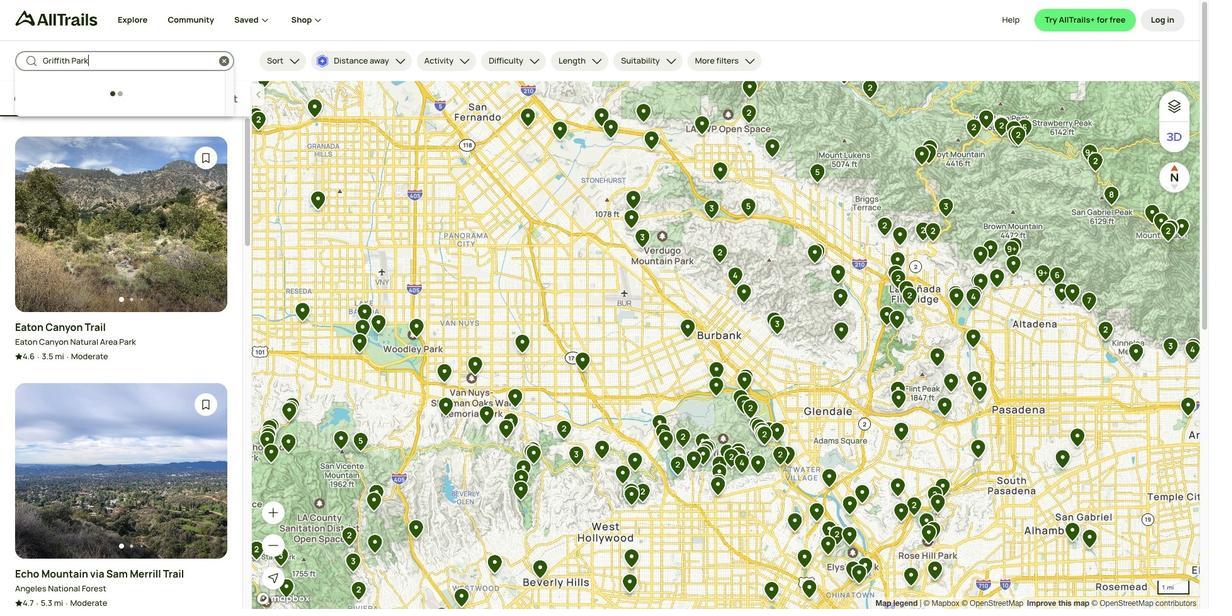 Task type: vqa. For each thing, say whether or not it's contained in the screenshot.
Jerusalem,
no



Task type: describe. For each thing, give the bounding box(es) containing it.
add to list image
[[200, 399, 212, 412]]

navigate next image
[[200, 218, 212, 231]]

clear image
[[218, 55, 231, 67]]

add to list image
[[200, 152, 212, 164]]

navigate previous image for navigate next image
[[30, 465, 43, 478]]

zoom map in image
[[267, 507, 280, 520]]

enable 3d map image
[[1168, 130, 1183, 145]]



Task type: locate. For each thing, give the bounding box(es) containing it.
current location image
[[267, 573, 280, 585]]

Enter a city, park or trail name field
[[43, 55, 215, 67]]

0 vertical spatial navigate previous image
[[30, 218, 43, 231]]

tab list
[[0, 81, 252, 117]]

map region
[[252, 81, 1200, 610]]

navigate next image
[[200, 465, 212, 478]]

1 vertical spatial navigate previous image
[[30, 465, 43, 478]]

reset north and pitch image
[[1163, 165, 1188, 190]]

2 navigate previous image from the top
[[30, 465, 43, 478]]

tab
[[0, 81, 126, 117], [126, 81, 252, 117]]

1 navigate previous image from the top
[[30, 218, 43, 231]]

navigate previous image
[[30, 218, 43, 231], [30, 465, 43, 478]]

dialog
[[0, 0, 1210, 610]]

2 tab from the left
[[126, 81, 252, 117]]

map options image
[[1168, 99, 1183, 114]]

navigate previous image for navigate next icon
[[30, 218, 43, 231]]

1 tab from the left
[[0, 81, 126, 117]]

None search field
[[15, 51, 234, 117]]

zoom map out image
[[267, 540, 280, 553]]



